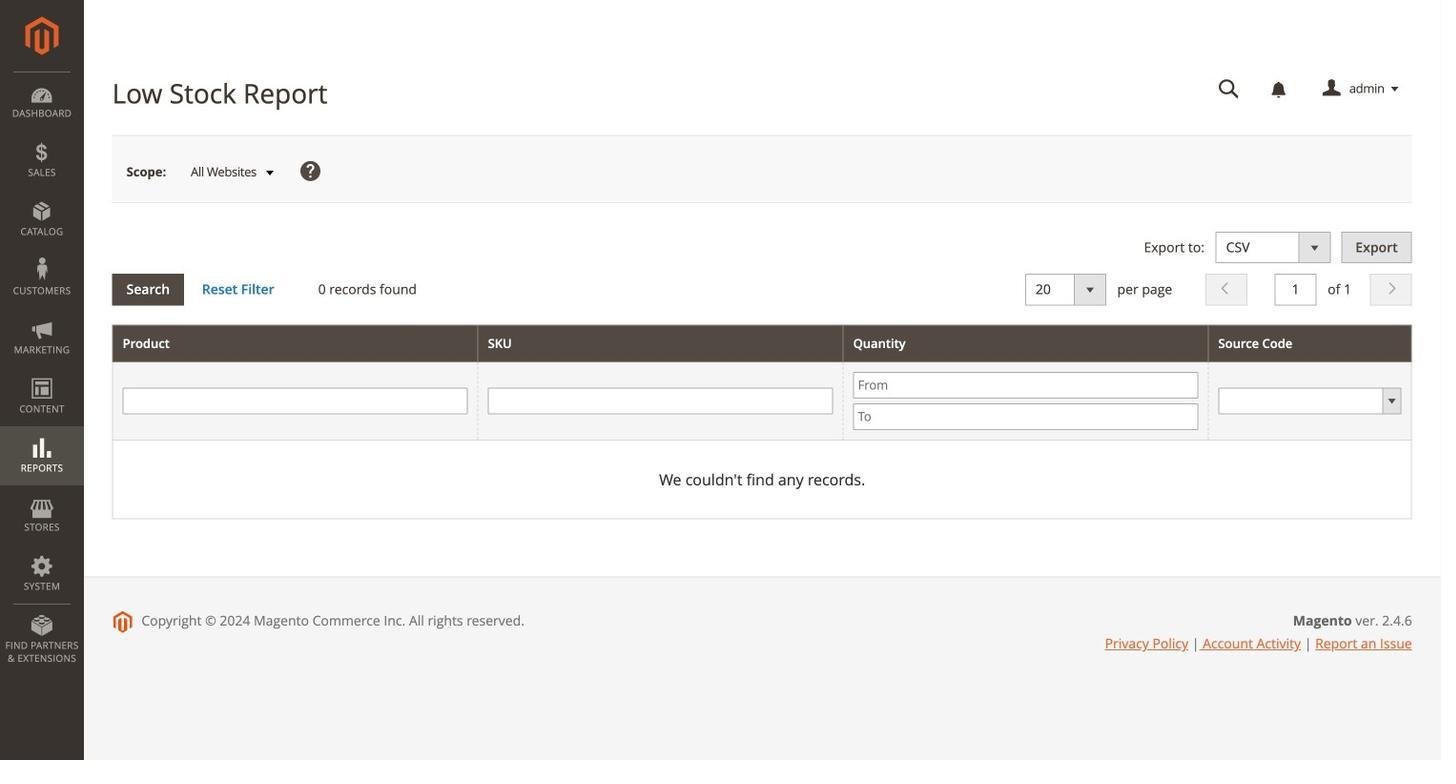Task type: describe. For each thing, give the bounding box(es) containing it.
magento admin panel image
[[25, 16, 59, 55]]



Task type: locate. For each thing, give the bounding box(es) containing it.
To text field
[[853, 403, 1199, 430]]

None text field
[[1205, 72, 1253, 106], [1275, 274, 1317, 305], [1205, 72, 1253, 106], [1275, 274, 1317, 305]]

menu bar
[[0, 72, 84, 675]]

From text field
[[853, 372, 1199, 399]]

None text field
[[123, 388, 468, 414], [488, 388, 833, 414], [123, 388, 468, 414], [488, 388, 833, 414]]



